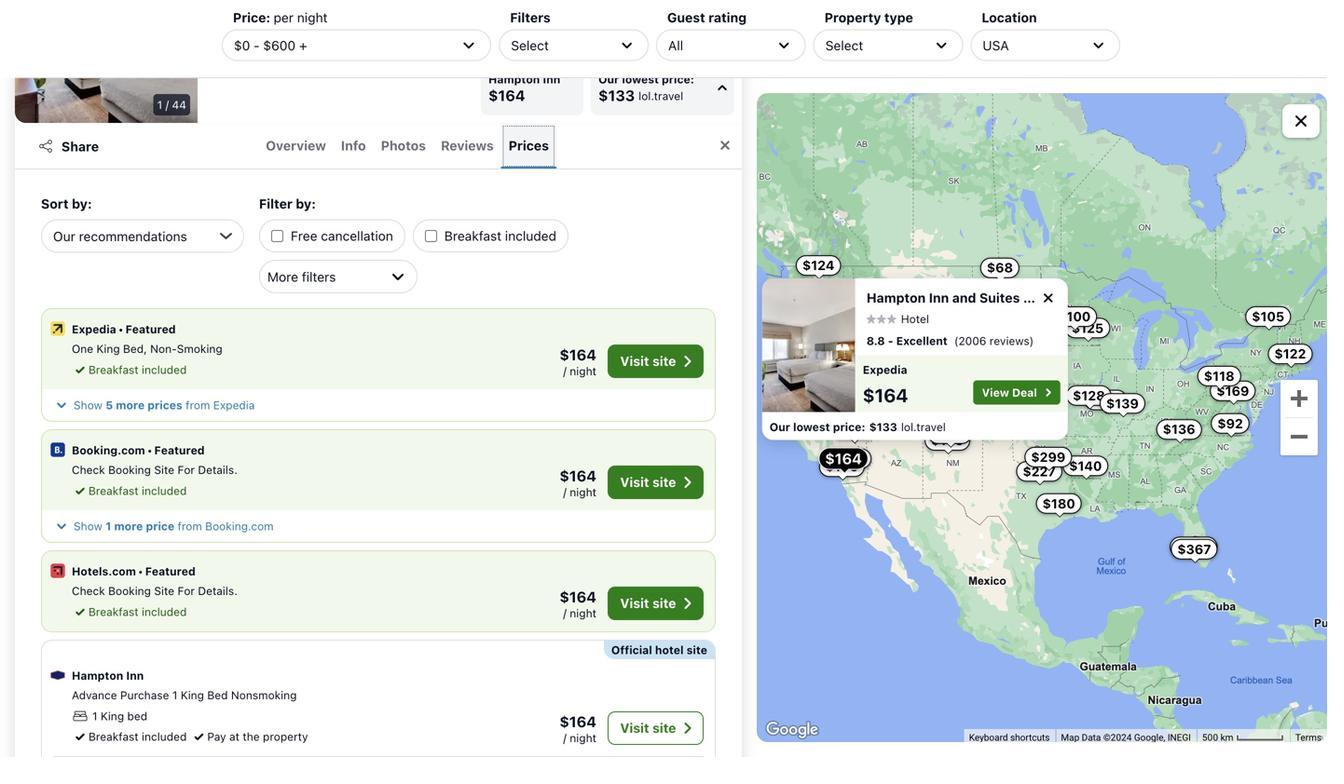 Task type: locate. For each thing, give the bounding box(es) containing it.
map data ©2024 google, inegi
[[1061, 732, 1191, 744]]

breakfast included button down the bed,
[[72, 362, 187, 378]]

1 vertical spatial king
[[181, 689, 204, 702]]

deal up all
[[664, 18, 696, 36]]

breakfast for hotels.com • featured
[[89, 606, 139, 619]]

from for booking.com
[[178, 520, 202, 533]]

lowest inside 'our lowest price: $133 lol.travel'
[[622, 73, 659, 86]]

breakfast down hotels.com
[[89, 606, 139, 619]]

view
[[625, 18, 661, 36], [982, 386, 1009, 399]]

0 vertical spatial more
[[116, 399, 145, 412]]

1 visit site from the top
[[620, 354, 676, 369]]

$133
[[598, 87, 635, 104], [869, 421, 897, 434]]

0 vertical spatial $600
[[263, 38, 296, 53]]

view left guest
[[625, 18, 661, 36]]

breakfast included inside multi-select list box
[[444, 228, 556, 244]]

1 vertical spatial more
[[114, 520, 143, 533]]

view deal
[[625, 18, 696, 36], [982, 386, 1037, 399]]

0 horizontal spatial booking.com
[[72, 444, 145, 457]]

0 vertical spatial excellent
[[243, 55, 301, 70]]

breakfast included button down 1 king bed at the left of the page
[[72, 729, 187, 746]]

$92
[[1217, 416, 1243, 431]]

2 breakfast included button from the top
[[72, 483, 187, 500]]

price:
[[233, 10, 270, 25]]

from
[[186, 399, 210, 412], [178, 520, 202, 533]]

excellent for hemet button
[[243, 55, 301, 70]]

official hotel site
[[611, 644, 707, 657]]

- down $0
[[233, 55, 239, 70]]

0 horizontal spatial select
[[511, 38, 549, 53]]

inegi
[[1168, 732, 1191, 744]]

$136 for $136 button to the right
[[1163, 422, 1195, 437]]

details. for booking.com • featured
[[198, 464, 237, 477]]

bed down 'purchase'
[[127, 710, 147, 723]]

0 horizontal spatial bed
[[127, 710, 147, 723]]

more left price
[[114, 520, 143, 533]]

8.8 for hemet button
[[209, 55, 230, 70]]

0 horizontal spatial view
[[625, 18, 661, 36]]

2 by: from the left
[[296, 196, 316, 212]]

1
[[157, 98, 162, 111], [106, 520, 111, 533], [172, 689, 177, 702], [92, 710, 97, 723]]

1 check booking site for details. from the top
[[72, 464, 237, 477]]

0 vertical spatial (2006
[[304, 55, 341, 70]]

0 vertical spatial reviews)
[[345, 55, 395, 70]]

overview
[[266, 138, 326, 153]]

google,
[[1134, 732, 1165, 744]]

$164 inside hampton inn $164
[[488, 87, 525, 104]]

our lowest price: $133 lol.travel down all
[[598, 73, 694, 104]]

by: right filter
[[296, 196, 316, 212]]

1 vertical spatial view deal
[[982, 386, 1037, 399]]

0 vertical spatial details.
[[198, 464, 237, 477]]

0 vertical spatial check booking site for details.
[[72, 464, 237, 477]]

pay at the property
[[207, 731, 308, 744]]

$68
[[987, 260, 1013, 276]]

included down hotels.com • featured
[[142, 606, 187, 619]]

photos
[[381, 138, 426, 153]]

inn up 'purchase'
[[126, 670, 144, 683]]

0 horizontal spatial price:
[[662, 73, 694, 86]]

1 vertical spatial details.
[[198, 585, 237, 598]]

1 vertical spatial check
[[72, 585, 105, 598]]

0 vertical spatial lowest
[[622, 73, 659, 86]]

1 horizontal spatial deal
[[1012, 386, 1037, 399]]

visit site button
[[608, 345, 704, 378], [608, 466, 704, 500], [608, 587, 704, 621], [608, 712, 704, 746]]

check down hotels.com
[[72, 585, 105, 598]]

1 visit from the top
[[620, 354, 649, 369]]

hampton inn image
[[49, 667, 66, 684]]

2 check booking site for details. from the top
[[72, 585, 237, 598]]

hampton up advance at left bottom
[[72, 670, 123, 683]]

purchase
[[120, 689, 169, 702]]

2 horizontal spatial -
[[888, 335, 893, 348]]

inn left the and
[[929, 290, 949, 306]]

1 horizontal spatial king
[[181, 689, 204, 702]]

breakfast for booking.com • featured
[[89, 485, 139, 498]]

expedia down smoking
[[213, 399, 255, 412]]

$172 button
[[794, 402, 838, 422]]

prices
[[509, 138, 549, 153]]

by: right 'sort'
[[72, 196, 92, 212]]

price: up $197
[[833, 421, 865, 434]]

1 visit site button from the top
[[608, 345, 704, 378]]

1 vertical spatial booking.com
[[205, 520, 274, 533]]

tab list
[[110, 124, 705, 169]]

$459
[[949, 376, 984, 392]]

1 horizontal spatial •
[[138, 565, 143, 578]]

1 select from the left
[[511, 38, 549, 53]]

1 vertical spatial featured
[[154, 444, 205, 457]]

0 horizontal spatial by:
[[72, 196, 92, 212]]

featured for expedia • featured
[[125, 323, 176, 336]]

official
[[611, 644, 652, 657]]

from right prices in the left of the page
[[186, 399, 210, 412]]

0 vertical spatial •
[[118, 323, 124, 336]]

1 horizontal spatial lol.travel
[[901, 421, 946, 434]]

1 vertical spatial check booking site for details.
[[72, 585, 237, 598]]

• for booking.com
[[147, 444, 152, 457]]

$133 right hampton inn $164
[[598, 87, 635, 104]]

0 vertical spatial $133
[[598, 87, 635, 104]]

(2006 down + at the left top of the page
[[304, 55, 341, 70]]

1 $164 / night from the top
[[560, 346, 596, 378]]

$122 button
[[1268, 344, 1313, 365]]

8.8 - excellent (2006 reviews) down + at the left top of the page
[[209, 55, 395, 70]]

$180 button
[[1036, 494, 1082, 514]]

1 show from the top
[[74, 399, 102, 412]]

lol.travel down $190 button
[[901, 421, 946, 434]]

expedia • featured
[[72, 323, 176, 336]]

excellent down $0 - $600 +
[[243, 55, 301, 70]]

2 visit site button from the top
[[608, 466, 704, 500]]

1 horizontal spatial -
[[254, 38, 260, 53]]

show for show 5 more prices from expedia
[[74, 399, 102, 412]]

0 vertical spatial view
[[625, 18, 661, 36]]

$175 button
[[832, 420, 876, 440]]

1 horizontal spatial our lowest price: $133 lol.travel
[[769, 421, 946, 434]]

2 horizontal spatial •
[[147, 444, 152, 457]]

1 up hotels.com
[[106, 520, 111, 533]]

0 vertical spatial view deal button
[[614, 10, 726, 44]]

1 for from the top
[[178, 464, 195, 477]]

view down $110 button at right
[[982, 386, 1009, 399]]

1 vertical spatial for
[[178, 585, 195, 598]]

reviews) down the suites
[[989, 335, 1034, 348]]

more for prices
[[116, 399, 145, 412]]

cancellation
[[321, 228, 393, 244]]

included down prices button
[[505, 228, 556, 244]]

reviews
[[441, 138, 494, 153]]

$136 down $109 button
[[931, 433, 964, 448]]

(2006
[[304, 55, 341, 70], [954, 335, 986, 348]]

- right $0
[[254, 38, 260, 53]]

2 select from the left
[[825, 38, 863, 53]]

0 horizontal spatial excellent
[[243, 55, 301, 70]]

1 horizontal spatial (2006
[[954, 335, 986, 348]]

multi-select list box
[[259, 212, 576, 253]]

advance
[[72, 689, 117, 702]]

1 horizontal spatial 8.8 - excellent (2006 reviews)
[[866, 335, 1034, 348]]

$136 for leftmost $136 button
[[931, 433, 964, 448]]

(2006 up $110
[[954, 335, 986, 348]]

visit
[[620, 354, 649, 369], [620, 475, 649, 490], [620, 596, 649, 611], [620, 721, 649, 736]]

1 horizontal spatial hampton
[[488, 73, 540, 86]]

breakfast included right breakfast included checkbox
[[444, 228, 556, 244]]

featured up the one king bed, non-smoking
[[125, 323, 176, 336]]

check down booking.com • featured
[[72, 464, 105, 477]]

0 vertical spatial 8.8 - excellent (2006 reviews)
[[209, 55, 395, 70]]

1 details. from the top
[[198, 464, 237, 477]]

tab list containing overview
[[110, 124, 705, 169]]

included for booking.com • featured
[[142, 485, 187, 498]]

lol.travel
[[639, 89, 683, 103], [901, 421, 946, 434]]

hotels.com • featured
[[72, 565, 195, 578]]

at
[[229, 731, 240, 744]]

inn for and
[[929, 290, 949, 306]]

select down filters
[[511, 38, 549, 53]]

details.
[[198, 464, 237, 477], [198, 585, 237, 598]]

breakfast included down the bed,
[[89, 363, 187, 377]]

0 vertical spatial from
[[186, 399, 210, 412]]

• for hotels.com
[[138, 565, 143, 578]]

0 horizontal spatial -
[[233, 55, 239, 70]]

8.8 down hotel button
[[866, 335, 885, 348]]

1 horizontal spatial reviews)
[[989, 335, 1034, 348]]

3 breakfast included button from the top
[[72, 604, 187, 621]]

$227 button
[[1016, 462, 1062, 482]]

expedia left $79
[[863, 364, 907, 377]]

our left $121 button
[[769, 421, 790, 434]]

0 horizontal spatial $136
[[931, 433, 964, 448]]

featured down show 1 more price from booking.com
[[145, 565, 195, 578]]

3 visit site button from the top
[[608, 587, 704, 621]]

$164 / night for booking.com • featured
[[560, 467, 596, 499]]

8.8 - excellent (2006 reviews)
[[209, 55, 395, 70], [866, 335, 1034, 348]]

visit site button for booking.com • featured
[[608, 466, 704, 500]]

1 vertical spatial •
[[147, 444, 152, 457]]

inn inside hampton inn $164
[[543, 73, 560, 86]]

• down show 5 more prices from expedia
[[147, 444, 152, 457]]

$139 button
[[1100, 394, 1145, 414]]

$136 button down $109 button
[[925, 431, 970, 451]]

breakfast down the bed,
[[89, 363, 139, 377]]

breakfast included button for booking.com
[[72, 483, 187, 500]]

8.8 - excellent (2006 reviews) for hemet button
[[209, 55, 395, 70]]

$136 left $92 button
[[1163, 422, 1195, 437]]

featured for booking.com • featured
[[154, 444, 205, 457]]

2 horizontal spatial inn
[[929, 290, 949, 306]]

map
[[1061, 732, 1079, 744]]

1 vertical spatial $600
[[1176, 539, 1211, 555]]

$164 / night for expedia • featured
[[560, 346, 596, 378]]

$164 inside button
[[825, 450, 862, 468]]

check booking site for details. down hotels.com • featured
[[72, 585, 237, 598]]

lowest
[[622, 73, 659, 86], [793, 421, 830, 434]]

expedia up one
[[72, 323, 116, 336]]

reviews) for hotel button
[[989, 335, 1034, 348]]

$0 - $600 +
[[234, 38, 307, 53]]

$113
[[1091, 392, 1121, 408]]

- for hotel button
[[888, 335, 893, 348]]

nonsmoking
[[231, 689, 297, 702]]

breakfast down booking.com • featured
[[89, 485, 139, 498]]

- down hotel button
[[888, 335, 893, 348]]

free cancellation
[[291, 228, 393, 244]]

deal up $88
[[1012, 386, 1037, 399]]

8.8 - excellent (2006 reviews) for hotel button
[[866, 335, 1034, 348]]

1 left king
[[92, 710, 97, 723]]

1 horizontal spatial bed
[[207, 689, 228, 702]]

$125 button
[[1065, 318, 1110, 339]]

2 $164 / night from the top
[[560, 467, 596, 499]]

1 vertical spatial booking
[[108, 585, 151, 598]]

2 visit site from the top
[[620, 475, 676, 490]]

booking.com right price
[[205, 520, 274, 533]]

featured
[[125, 323, 176, 336], [154, 444, 205, 457], [145, 565, 195, 578]]

0 horizontal spatial 8.8
[[209, 55, 230, 70]]

0 horizontal spatial reviews)
[[345, 55, 395, 70]]

0 vertical spatial hampton
[[488, 73, 540, 86]]

price: down all
[[662, 73, 694, 86]]

breakfast included down 1 king bed at the left of the page
[[89, 731, 187, 744]]

share button
[[26, 130, 110, 163]]

4 $164 / night from the top
[[560, 713, 596, 745]]

1 booking from the top
[[108, 464, 151, 477]]

property
[[263, 731, 308, 744]]

pay
[[207, 731, 226, 744]]

visit for hotels.com • featured
[[620, 596, 649, 611]]

view deal up $88
[[982, 386, 1037, 399]]

booking
[[108, 464, 151, 477], [108, 585, 151, 598]]

1 horizontal spatial 8.8
[[866, 335, 885, 348]]

close image
[[1040, 290, 1057, 307]]

details. down show 1 more price from booking.com
[[198, 585, 237, 598]]

1 by: from the left
[[72, 196, 92, 212]]

show up hotels.com
[[74, 520, 102, 533]]

8.8 down hemet
[[209, 55, 230, 70]]

breakfast down king
[[89, 731, 139, 744]]

for down booking.com • featured
[[178, 464, 195, 477]]

check booking site for details.
[[72, 464, 237, 477], [72, 585, 237, 598]]

visit for booking.com • featured
[[620, 475, 649, 490]]

0 horizontal spatial $133
[[598, 87, 635, 104]]

1 horizontal spatial inn
[[543, 73, 560, 86]]

+
[[299, 38, 307, 53]]

booking.com image
[[49, 442, 66, 459]]

$105 button
[[1245, 307, 1291, 327]]

$136
[[1163, 422, 1195, 437], [931, 433, 964, 448]]

0 vertical spatial view deal
[[625, 18, 696, 36]]

featured down prices in the left of the page
[[154, 444, 205, 457]]

/ for hotels.com • featured
[[563, 607, 567, 620]]

1 vertical spatial deal
[[1012, 386, 1037, 399]]

$133 up $197 button
[[869, 421, 897, 434]]

booking down booking.com • featured
[[108, 464, 151, 477]]

$125
[[1072, 320, 1104, 336]]

0 horizontal spatial view deal button
[[614, 10, 726, 44]]

(2006 for hemet button
[[304, 55, 341, 70]]

select down property
[[825, 38, 863, 53]]

3 $164 / night from the top
[[560, 589, 596, 620]]

prices
[[148, 399, 182, 412]]

0 vertical spatial our
[[598, 73, 619, 86]]

our lowest price: $133 lol.travel
[[598, 73, 694, 104], [769, 421, 946, 434]]

hampton for and
[[866, 290, 926, 306]]

view deal up all
[[625, 18, 696, 36]]

500 km
[[1202, 732, 1236, 744]]

per
[[274, 10, 294, 25]]

• up the bed,
[[118, 323, 124, 336]]

bed
[[207, 689, 228, 702], [127, 710, 147, 723]]

0 vertical spatial check
[[72, 464, 105, 477]]

info button
[[334, 124, 373, 169]]

bed up pay in the left bottom of the page
[[207, 689, 228, 702]]

our right hampton inn $164
[[598, 73, 619, 86]]

booking.com down the 5
[[72, 444, 145, 457]]

from right price
[[178, 520, 202, 533]]

hampton up hotel button
[[866, 290, 926, 306]]

0 vertical spatial bed
[[207, 689, 228, 702]]

1 vertical spatial from
[[178, 520, 202, 533]]

0 horizontal spatial (2006
[[304, 55, 341, 70]]

breakfast included button down booking.com • featured
[[72, 483, 187, 500]]

check booking site for details. for hotels.com
[[72, 585, 237, 598]]

0 vertical spatial for
[[178, 464, 195, 477]]

breakfast included for booking.com • featured
[[89, 485, 187, 498]]

night
[[297, 10, 328, 25], [570, 365, 596, 378], [570, 486, 596, 499], [570, 607, 596, 620], [570, 732, 596, 745]]

check booking site for details. down booking.com • featured
[[72, 464, 237, 477]]

2 booking from the top
[[108, 585, 151, 598]]

$136 button left $92 button
[[1156, 420, 1202, 440]]

for down hotels.com • featured
[[178, 585, 195, 598]]

king down the expedia • featured
[[96, 343, 120, 356]]

details. up show 1 more price from booking.com
[[198, 464, 237, 477]]

2 vertical spatial featured
[[145, 565, 195, 578]]

breakfast included button down hotels.com • featured
[[72, 604, 187, 621]]

$169 button
[[1210, 381, 1256, 402]]

1 check from the top
[[72, 464, 105, 477]]

$600 inside button
[[1176, 539, 1211, 555]]

0 vertical spatial booking
[[108, 464, 151, 477]]

keyboard
[[969, 732, 1008, 744]]

0 vertical spatial lol.travel
[[639, 89, 683, 103]]

1 left 44
[[157, 98, 162, 111]]

booking down hotels.com • featured
[[108, 585, 151, 598]]

2 show from the top
[[74, 520, 102, 533]]

hotel
[[901, 313, 929, 326]]

8.8 - excellent (2006 reviews) up $79
[[866, 335, 1034, 348]]

included up price
[[142, 485, 187, 498]]

1 vertical spatial hampton
[[866, 290, 926, 306]]

2 check from the top
[[72, 585, 105, 598]]

breakfast included down hotels.com • featured
[[89, 606, 187, 619]]

1 vertical spatial inn
[[929, 290, 949, 306]]

1 vertical spatial expedia
[[863, 364, 907, 377]]

1 vertical spatial -
[[233, 55, 239, 70]]

1 horizontal spatial price:
[[833, 421, 865, 434]]

1 horizontal spatial $600
[[1176, 539, 1211, 555]]

booking for hotels.com
[[108, 585, 151, 598]]

breakfast included for expedia • featured
[[89, 363, 187, 377]]

more
[[116, 399, 145, 412], [114, 520, 143, 533]]

1 horizontal spatial expedia
[[213, 399, 255, 412]]

1 horizontal spatial by:
[[296, 196, 316, 212]]

1 vertical spatial excellent
[[896, 335, 947, 348]]

included down non-
[[142, 363, 187, 377]]

$109
[[950, 379, 982, 395]]

$164 button
[[819, 448, 869, 470]]

show left the 5
[[74, 399, 102, 412]]

hampton inn $164
[[488, 73, 560, 104]]

$124 button
[[796, 256, 841, 276]]

3 visit site from the top
[[620, 596, 676, 611]]

0 vertical spatial king
[[96, 343, 120, 356]]

1 right 'purchase'
[[172, 689, 177, 702]]

2 visit from the top
[[620, 475, 649, 490]]

google image
[[761, 719, 823, 743]]

2 vertical spatial inn
[[126, 670, 144, 683]]

2 vertical spatial •
[[138, 565, 143, 578]]

prices button
[[501, 124, 556, 169]]

visit site for expedia • featured
[[620, 354, 676, 369]]

more right the 5
[[116, 399, 145, 412]]

$175
[[838, 422, 869, 438]]

hampton down filters
[[488, 73, 540, 86]]

inn down filters
[[543, 73, 560, 86]]

• right hotels.com
[[138, 565, 143, 578]]

breakfast right breakfast included checkbox
[[444, 228, 502, 244]]

our lowest price: $133 lol.travel up $197
[[769, 421, 946, 434]]

0 vertical spatial 8.8
[[209, 55, 230, 70]]

0 horizontal spatial •
[[118, 323, 124, 336]]

king right 'purchase'
[[181, 689, 204, 702]]

hampton inside hampton inn $164
[[488, 73, 540, 86]]

$107
[[934, 426, 966, 442]]

breakfast included for hotels.com • featured
[[89, 606, 187, 619]]

km
[[1221, 732, 1233, 744]]

breakfast included down booking.com • featured
[[89, 485, 187, 498]]

•
[[118, 323, 124, 336], [147, 444, 152, 457], [138, 565, 143, 578]]

1 vertical spatial 8.8
[[866, 335, 885, 348]]

check for booking.com • featured
[[72, 464, 105, 477]]

2 horizontal spatial expedia
[[863, 364, 907, 377]]

1 breakfast included button from the top
[[72, 362, 187, 378]]

0 horizontal spatial expedia
[[72, 323, 116, 336]]

excellent up $79
[[896, 335, 947, 348]]

lol.travel down all
[[639, 89, 683, 103]]

reviews) down hemet button
[[345, 55, 395, 70]]

0 horizontal spatial our lowest price: $133 lol.travel
[[598, 73, 694, 104]]

3 visit from the top
[[620, 596, 649, 611]]

0 horizontal spatial lol.travel
[[639, 89, 683, 103]]

2 details. from the top
[[198, 585, 237, 598]]

2 for from the top
[[178, 585, 195, 598]]

0 horizontal spatial $600
[[263, 38, 296, 53]]

1 horizontal spatial view
[[982, 386, 1009, 399]]

4 visit site button from the top
[[608, 712, 704, 746]]

hampton
[[488, 73, 540, 86], [866, 290, 926, 306], [72, 670, 123, 683]]

0 vertical spatial -
[[254, 38, 260, 53]]

included
[[505, 228, 556, 244], [142, 363, 187, 377], [142, 485, 187, 498], [142, 606, 187, 619], [142, 731, 187, 744]]

hampton for $164
[[488, 73, 540, 86]]



Task type: describe. For each thing, give the bounding box(es) containing it.
details. for hotels.com • featured
[[198, 585, 237, 598]]

night for booking.com • featured
[[570, 486, 596, 499]]

breakfast for expedia • featured
[[89, 363, 139, 377]]

non-
[[150, 343, 177, 356]]

4 visit from the top
[[620, 721, 649, 736]]

bed,
[[123, 343, 147, 356]]

night for hotels.com • featured
[[570, 607, 596, 620]]

expedia for expedia • featured
[[72, 323, 116, 336]]

$180
[[1043, 496, 1075, 511]]

©2024
[[1103, 732, 1132, 744]]

$140
[[1069, 458, 1102, 474]]

more for price
[[114, 520, 143, 533]]

1 vertical spatial lowest
[[793, 421, 830, 434]]

location
[[982, 10, 1037, 25]]

shortcuts
[[1010, 732, 1050, 744]]

Free cancellation checkbox
[[271, 230, 283, 242]]

1 horizontal spatial $136 button
[[1156, 420, 1202, 440]]

ca
[[1073, 290, 1092, 306]]

- for hemet button
[[233, 55, 239, 70]]

1 king bed
[[92, 710, 147, 723]]

1 vertical spatial lol.travel
[[901, 421, 946, 434]]

visit site button for hotels.com • featured
[[608, 587, 704, 621]]

1 horizontal spatial our
[[769, 421, 790, 434]]

filters
[[510, 10, 551, 25]]

1 horizontal spatial view deal
[[982, 386, 1037, 399]]

and
[[952, 290, 976, 306]]

$106
[[826, 459, 858, 475]]

filter by:
[[259, 196, 316, 212]]

$113 button
[[1084, 390, 1128, 411]]

data
[[1082, 732, 1101, 744]]

Breakfast included checkbox
[[425, 230, 437, 242]]

show 1 more price from booking.com
[[74, 520, 274, 533]]

breakfast included button for hotels.com
[[72, 604, 187, 621]]

hotels.com
[[72, 565, 136, 578]]

$139 $88
[[1012, 396, 1139, 420]]

show 5 more prices from expedia
[[74, 399, 255, 412]]

0 vertical spatial our lowest price: $133 lol.travel
[[598, 73, 694, 104]]

$600 button
[[1170, 537, 1218, 558]]

map region
[[757, 93, 1327, 743]]

breakfast inside multi-select list box
[[444, 228, 502, 244]]

$367 button
[[1171, 540, 1218, 560]]

select for property type
[[825, 38, 863, 53]]

inn for $164
[[543, 73, 560, 86]]

included inside multi-select list box
[[505, 228, 556, 244]]

free
[[291, 228, 317, 244]]

included down 'purchase'
[[142, 731, 187, 744]]

more filters
[[267, 269, 336, 285]]

keyboard shortcuts
[[969, 732, 1050, 744]]

property type
[[825, 10, 913, 25]]

$107 $110
[[934, 366, 996, 442]]

$128
[[1073, 388, 1105, 403]]

included for expedia • featured
[[142, 363, 187, 377]]

4 visit site from the top
[[620, 721, 676, 736]]

photos button
[[373, 124, 433, 169]]

price: inside 'our lowest price: $133 lol.travel'
[[662, 73, 694, 86]]

excellent for hotel button
[[896, 335, 947, 348]]

expedia for expedia
[[863, 364, 907, 377]]

reviews button
[[433, 124, 501, 169]]

hemet
[[209, 21, 249, 36]]

advance purchase 1 king bed nonsmoking
[[72, 689, 297, 702]]

$459 button
[[942, 374, 990, 394]]

for for hotels.com • featured
[[178, 585, 195, 598]]

500
[[1202, 732, 1218, 744]]

0 horizontal spatial our
[[598, 73, 619, 86]]

hampton inn and suites hemet, ca, (hemet, usa) image
[[15, 0, 198, 123]]

for for booking.com • featured
[[178, 464, 195, 477]]

visit for expedia • featured
[[620, 354, 649, 369]]

pay at the property button
[[190, 729, 308, 746]]

$107 button
[[928, 424, 972, 444]]

$118
[[1204, 368, 1235, 384]]

0 horizontal spatial king
[[96, 343, 120, 356]]

$124
[[802, 258, 835, 273]]

$0
[[234, 38, 250, 53]]

$299
[[1031, 450, 1066, 465]]

0 horizontal spatial $136 button
[[925, 431, 970, 451]]

$88 button
[[1006, 402, 1045, 422]]

0 vertical spatial booking.com
[[72, 444, 145, 457]]

$109 button
[[943, 377, 989, 398]]

guest
[[667, 10, 705, 25]]

2 vertical spatial expedia
[[213, 399, 255, 412]]

$172
[[801, 404, 832, 419]]

• for expedia
[[118, 323, 124, 336]]

property
[[825, 10, 881, 25]]

$68 button
[[980, 258, 1020, 278]]

by: for filter by:
[[296, 196, 316, 212]]

featured for hotels.com • featured
[[145, 565, 195, 578]]

visit site for hotels.com • featured
[[620, 596, 676, 611]]

show for show 1 more price from booking.com
[[74, 520, 102, 533]]

$92 button
[[1211, 414, 1250, 434]]

$299 button
[[1025, 447, 1072, 468]]

more
[[267, 269, 298, 285]]

$164 / night for hotels.com • featured
[[560, 589, 596, 620]]

0 horizontal spatial view deal
[[625, 18, 696, 36]]

/ for booking.com • featured
[[563, 486, 567, 499]]

1 vertical spatial view deal button
[[973, 381, 1060, 405]]

1 horizontal spatial $133
[[869, 421, 897, 434]]

$118 $190
[[942, 368, 1235, 392]]

1 horizontal spatial booking.com
[[205, 520, 274, 533]]

hampton inn
[[72, 670, 144, 683]]

0 horizontal spatial hampton
[[72, 670, 123, 683]]

0 horizontal spatial deal
[[664, 18, 696, 36]]

1 vertical spatial our lowest price: $133 lol.travel
[[769, 421, 946, 434]]

all
[[668, 38, 683, 53]]

$99 button
[[774, 406, 813, 426]]

booking for booking.com
[[108, 464, 151, 477]]

type
[[884, 10, 913, 25]]

$133 inside 'our lowest price: $133 lol.travel'
[[598, 87, 635, 104]]

8.8 for hotel button
[[866, 335, 885, 348]]

reviews) for hemet button
[[345, 55, 395, 70]]

lol.travel inside 'our lowest price: $133 lol.travel'
[[639, 89, 683, 103]]

$106 button
[[819, 457, 865, 477]]

king
[[101, 710, 124, 723]]

$118 button
[[1197, 366, 1241, 387]]

check booking site for details. for booking.com
[[72, 464, 237, 477]]

visit site for booking.com • featured
[[620, 475, 676, 490]]

check for hotels.com • featured
[[72, 585, 105, 598]]

visit site button for expedia • featured
[[608, 345, 704, 378]]

500 km button
[[1197, 730, 1290, 744]]

hampton inn and suites hemet, ca image
[[762, 279, 855, 412]]

$197 button
[[827, 449, 872, 469]]

(2006 for hotel button
[[954, 335, 986, 348]]

hotel button
[[866, 313, 929, 326]]

/ for expedia • featured
[[563, 365, 567, 378]]

1 vertical spatial bed
[[127, 710, 147, 723]]

$109 $128
[[950, 379, 1105, 403]]

expedia image
[[49, 321, 66, 337]]

rating
[[709, 10, 747, 25]]

hampton inn and suites hemet, ca
[[866, 290, 1092, 306]]

filter
[[259, 196, 293, 212]]

sort by:
[[41, 196, 92, 212]]

breakfast included button for expedia
[[72, 362, 187, 378]]

1 vertical spatial price:
[[833, 421, 865, 434]]

by: for sort by:
[[72, 196, 92, 212]]

$79
[[908, 353, 933, 369]]

$100 button
[[1051, 307, 1097, 327]]

hotels.com image
[[49, 563, 66, 580]]

$140 button
[[1063, 456, 1109, 477]]

4 breakfast included button from the top
[[72, 729, 187, 746]]

hotel
[[655, 644, 684, 657]]

$121 button
[[794, 402, 837, 422]]

$227
[[1023, 464, 1056, 479]]

suites
[[979, 290, 1020, 306]]

from for expedia
[[186, 399, 210, 412]]

one king bed, non-smoking
[[72, 343, 223, 356]]

1 / 44
[[157, 98, 186, 111]]

included for hotels.com • featured
[[142, 606, 187, 619]]

select for filters
[[511, 38, 549, 53]]

guest rating
[[667, 10, 747, 25]]

night for expedia • featured
[[570, 365, 596, 378]]

price
[[146, 520, 174, 533]]

more filters button
[[259, 260, 418, 294]]

hemet,
[[1023, 290, 1070, 306]]



Task type: vqa. For each thing, say whether or not it's contained in the screenshot.
the rightmost king
yes



